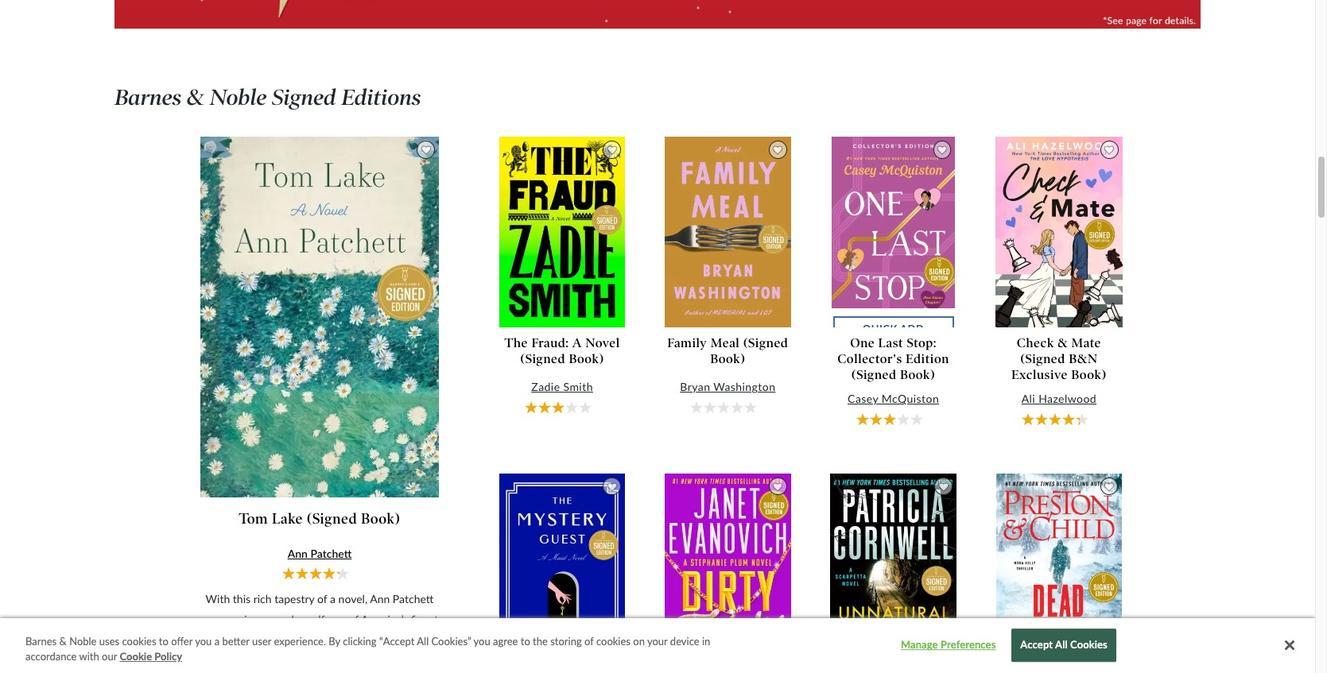Task type: locate. For each thing, give the bounding box(es) containing it.
0 horizontal spatial ann
[[288, 547, 308, 560]]

2 horizontal spatial of
[[585, 635, 594, 648]]

device
[[670, 635, 700, 648]]

noble up "with"
[[69, 635, 97, 648]]

0 vertical spatial on
[[633, 635, 645, 648]]

2 vertical spatial &
[[59, 635, 67, 648]]

our down uses
[[102, 651, 117, 664]]

0 horizontal spatial of
[[317, 592, 327, 606]]

to left the
[[521, 635, 530, 648]]

title: unnatural death: a scarpetta novel (signed book), author: patricia cornwell image
[[831, 474, 957, 665]]

the
[[533, 635, 548, 648]]

0 horizontal spatial our
[[102, 651, 117, 664]]

noble for uses
[[69, 635, 97, 648]]

&
[[187, 85, 204, 111], [1058, 336, 1068, 351], [59, 635, 67, 648]]

barnes
[[115, 85, 181, 111], [25, 635, 57, 648]]

all down finest
[[417, 635, 429, 648]]

manage
[[901, 639, 938, 652]]

in down again
[[243, 633, 252, 647]]

are
[[315, 654, 330, 667]]

of
[[317, 592, 327, 606], [349, 613, 359, 626], [585, 635, 594, 648]]

1 vertical spatial a
[[214, 635, 220, 648]]

1 horizontal spatial of
[[349, 613, 359, 626]]

in
[[243, 633, 252, 647], [702, 635, 710, 648]]

2 vertical spatial of
[[585, 635, 594, 648]]

1 vertical spatial this
[[255, 633, 273, 647]]

noble left signed
[[210, 85, 267, 111]]

1 horizontal spatial to
[[521, 635, 530, 648]]

on left the your
[[633, 635, 645, 648]]

this up again
[[233, 592, 251, 606]]

& inside the check & mate (signed b&n exclusive book)
[[1058, 336, 1068, 351]]

of right the 'storing' at the bottom left of page
[[585, 635, 594, 648]]

washington
[[714, 380, 776, 394]]

patchett up finest
[[393, 592, 434, 606]]

2 you from the left
[[474, 635, 490, 648]]

1 horizontal spatial patchett
[[393, 592, 434, 606]]

1 horizontal spatial in
[[702, 635, 710, 648]]

0 vertical spatial a
[[330, 592, 336, 606]]

proves
[[256, 613, 289, 626]]

manage preferences button
[[899, 630, 998, 662]]

(signed down fraud:
[[520, 352, 565, 367]]

experience.
[[274, 635, 326, 648]]

exclusive
[[1012, 368, 1068, 383]]

1 vertical spatial on
[[358, 654, 370, 667]]

to up 'policy'
[[159, 635, 168, 648]]

a left novel,
[[330, 592, 336, 606]]

1 cookies from the left
[[122, 635, 156, 648]]

0 vertical spatial patchett
[[311, 547, 352, 560]]

of inside barnes & noble uses cookies to offer you a better user experience. by clicking "accept all cookies" you agree to the storing of cookies on your device in accordance with our
[[585, 635, 594, 648]]

2 horizontal spatial &
[[1058, 336, 1068, 351]]

1 horizontal spatial noble
[[210, 85, 267, 111]]

of right one
[[349, 613, 359, 626]]

noble
[[210, 85, 267, 111], [69, 635, 97, 648]]

your
[[647, 635, 668, 648]]

(signed up exclusive
[[1020, 352, 1066, 367]]

lives
[[291, 654, 312, 667]]

barnes & noble signed editions
[[115, 85, 421, 111]]

1 vertical spatial noble
[[69, 635, 97, 648]]

1 vertical spatial of
[[349, 613, 359, 626]]

ann up the america's
[[370, 592, 390, 606]]

0 vertical spatial barnes
[[115, 85, 181, 111]]

ali
[[1022, 392, 1036, 406]]

1 horizontal spatial all
[[1055, 639, 1068, 652]]

family
[[668, 336, 707, 351]]

ann
[[288, 547, 308, 560], [370, 592, 390, 606]]

2 horizontal spatial our
[[416, 633, 433, 647]]

0 horizontal spatial to
[[159, 635, 168, 648]]

0 vertical spatial of
[[317, 592, 327, 606]]

all right accept
[[1055, 639, 1068, 652]]

zadie smith
[[532, 380, 593, 394]]

b&n
[[1069, 352, 1098, 367]]

in inside with this rich tapestry of a novel, ann patchett once again proves herself one of america's finest writers in this gorgeous story about family, our pasts and how our lives are built on so many sm
[[243, 633, 252, 647]]

tom lake (signed book)
[[239, 511, 401, 528]]

title: one last stop: collector's edition (signed book), author: casey mcquiston image
[[832, 137, 955, 328]]

patchett
[[311, 547, 352, 560], [393, 592, 434, 606]]

bryan washington link
[[664, 380, 792, 395]]

book)
[[569, 352, 604, 367], [710, 352, 746, 367], [900, 368, 936, 383], [1071, 368, 1107, 383], [361, 511, 401, 528]]

1 horizontal spatial barnes
[[115, 85, 181, 111]]

cookies up cookie
[[122, 635, 156, 648]]

0 horizontal spatial on
[[358, 654, 370, 667]]

(signed
[[743, 336, 788, 351], [520, 352, 565, 367], [1020, 352, 1066, 367], [852, 368, 897, 383], [307, 511, 357, 528]]

0 horizontal spatial all
[[417, 635, 429, 648]]

our down finest
[[416, 633, 433, 647]]

storing
[[550, 635, 582, 648]]

agree
[[493, 635, 518, 648]]

1 horizontal spatial cookies
[[596, 635, 631, 648]]

herself
[[291, 613, 325, 626]]

0 horizontal spatial &
[[59, 635, 67, 648]]

0 vertical spatial noble
[[210, 85, 267, 111]]

with
[[79, 651, 99, 664]]

cookies left the your
[[596, 635, 631, 648]]

& for signed
[[187, 85, 204, 111]]

novel
[[586, 336, 620, 351]]

0 horizontal spatial you
[[195, 635, 212, 648]]

0 horizontal spatial noble
[[69, 635, 97, 648]]

story
[[323, 633, 348, 647]]

0 vertical spatial ann
[[288, 547, 308, 560]]

last
[[878, 336, 904, 351]]

1 horizontal spatial ann
[[370, 592, 390, 606]]

to
[[159, 635, 168, 648], [521, 635, 530, 648]]

0 horizontal spatial in
[[243, 633, 252, 647]]

casey
[[848, 392, 879, 406]]

you left "agree"
[[474, 635, 490, 648]]

1 horizontal spatial &
[[187, 85, 204, 111]]

1 vertical spatial ann
[[370, 592, 390, 606]]

noble for signed
[[210, 85, 267, 111]]

patchett down the tom lake (signed book) link
[[311, 547, 352, 560]]

(signed inside the fraud: a novel (signed book)
[[520, 352, 565, 367]]

tom lake (signed book) link
[[192, 511, 447, 528]]

cookies"
[[431, 635, 471, 648]]

on inside with this rich tapestry of a novel, ann patchett once again proves herself one of america's finest writers in this gorgeous story about family, our pasts and how our lives are built on so many sm
[[358, 654, 370, 667]]

you
[[195, 635, 212, 648], [474, 635, 490, 648]]

one
[[850, 336, 875, 351]]

(signed down collector's
[[852, 368, 897, 383]]

you up pasts
[[195, 635, 212, 648]]

0 horizontal spatial barnes
[[25, 635, 57, 648]]

stop:
[[907, 336, 937, 351]]

all
[[417, 635, 429, 648], [1055, 639, 1068, 652]]

ann down lake
[[288, 547, 308, 560]]

a left better on the bottom of page
[[214, 635, 220, 648]]

built
[[333, 654, 355, 667]]

our inside barnes & noble uses cookies to offer you a better user experience. by clicking "accept all cookies" you agree to the storing of cookies on your device in accordance with our
[[102, 651, 117, 664]]

1 horizontal spatial on
[[633, 635, 645, 648]]

offer
[[171, 635, 193, 648]]

manage preferences
[[901, 639, 996, 652]]

check & mate (signed b&n exclusive book)
[[1012, 336, 1107, 383]]

accept all cookies button
[[1012, 630, 1116, 663]]

check & mate (signed b&n exclusive book) link
[[996, 336, 1123, 384]]

title: dirty thirty (signed book) (stephanie plum series #30), author: janet evanovich image
[[665, 474, 791, 665]]

casey mcquiston
[[848, 392, 939, 406]]

noble inside barnes & noble uses cookies to offer you a better user experience. by clicking "accept all cookies" you agree to the storing of cookies on your device in accordance with our
[[69, 635, 97, 648]]

gorgeous
[[276, 633, 320, 647]]

1 horizontal spatial this
[[255, 633, 273, 647]]

(signed up ann patchett
[[307, 511, 357, 528]]

1 horizontal spatial our
[[271, 654, 288, 667]]

collector's
[[838, 352, 902, 367]]

1 vertical spatial &
[[1058, 336, 1068, 351]]

in right the device
[[702, 635, 710, 648]]

of up herself
[[317, 592, 327, 606]]

our
[[416, 633, 433, 647], [102, 651, 117, 664], [271, 654, 288, 667]]

"accept
[[379, 635, 415, 648]]

1 vertical spatial barnes
[[25, 635, 57, 648]]

barnes inside barnes & noble uses cookies to offer you a better user experience. by clicking "accept all cookies" you agree to the storing of cookies on your device in accordance with our
[[25, 635, 57, 648]]

zadie smith link
[[499, 380, 626, 395]]

on left so
[[358, 654, 370, 667]]

user
[[252, 635, 271, 648]]

0 horizontal spatial a
[[214, 635, 220, 648]]

title: the fraud: a novel (signed book), author: zadie smith image
[[500, 137, 625, 328]]

(signed right meal on the right
[[743, 336, 788, 351]]

1 vertical spatial patchett
[[393, 592, 434, 606]]

0 vertical spatial &
[[187, 85, 204, 111]]

cookies
[[122, 635, 156, 648], [596, 635, 631, 648]]

0 vertical spatial this
[[233, 592, 251, 606]]

0 horizontal spatial cookies
[[122, 635, 156, 648]]

& inside barnes & noble uses cookies to offer you a better user experience. by clicking "accept all cookies" you agree to the storing of cookies on your device in accordance with our
[[59, 635, 67, 648]]

about
[[351, 633, 379, 647]]

this up "how"
[[255, 633, 273, 647]]

our right "how"
[[271, 654, 288, 667]]

in inside barnes & noble uses cookies to offer you a better user experience. by clicking "accept all cookies" you agree to the storing of cookies on your device in accordance with our
[[702, 635, 710, 648]]

add
[[900, 334, 924, 347]]

barnes for barnes & noble signed editions
[[115, 85, 181, 111]]

1 horizontal spatial a
[[330, 592, 336, 606]]

signed
[[272, 85, 336, 111]]

barnes for barnes & noble uses cookies to offer you a better user experience. by clicking "accept all cookies" you agree to the storing of cookies on your device in accordance with our
[[25, 635, 57, 648]]

1 horizontal spatial you
[[474, 635, 490, 648]]



Task type: vqa. For each thing, say whether or not it's contained in the screenshot.
'book)' inside One Last Stop: Collector's Edition (Signed Book)
yes



Task type: describe. For each thing, give the bounding box(es) containing it.
the
[[505, 336, 528, 351]]

finest
[[411, 613, 438, 626]]

& for uses
[[59, 635, 67, 648]]

better
[[222, 635, 249, 648]]

the fraud: a novel (signed book) link
[[499, 336, 626, 368]]

0 horizontal spatial this
[[233, 592, 251, 606]]

a
[[572, 336, 582, 351]]

tapestry
[[275, 592, 315, 606]]

cookie
[[120, 651, 152, 664]]

once
[[201, 613, 225, 626]]

ann inside with this rich tapestry of a novel, ann patchett once again proves herself one of america's finest writers in this gorgeous story about family, our pasts and how our lives are built on so many sm
[[370, 592, 390, 606]]

0 horizontal spatial patchett
[[311, 547, 352, 560]]

1 you from the left
[[195, 635, 212, 648]]

barnes & noble uses cookies to offer you a better user experience. by clicking "accept all cookies" you agree to the storing of cookies on your device in accordance with our
[[25, 635, 710, 664]]

book) inside the one last stop: collector's edition (signed book)
[[900, 368, 936, 383]]

book) inside the family meal (signed book)
[[710, 352, 746, 367]]

rich
[[253, 592, 272, 606]]

ali hazelwood link
[[996, 392, 1123, 407]]

uses
[[99, 635, 119, 648]]

many
[[387, 654, 413, 667]]

privacy alert dialog
[[0, 619, 1315, 674]]

tom
[[239, 511, 268, 528]]

on inside barnes & noble uses cookies to offer you a better user experience. by clicking "accept all cookies" you agree to the storing of cookies on your device in accordance with our
[[633, 635, 645, 648]]

cyber week deals on books & more image
[[115, 0, 1201, 29]]

mcquiston
[[882, 392, 939, 406]]

lake
[[272, 511, 303, 528]]

clicking
[[343, 635, 377, 648]]

book) inside the check & mate (signed b&n exclusive book)
[[1071, 368, 1107, 383]]

ann patchett
[[288, 547, 352, 560]]

check
[[1017, 336, 1054, 351]]

cookie policy
[[120, 651, 182, 664]]

meal
[[711, 336, 740, 351]]

zadie
[[532, 380, 560, 394]]

cookies
[[1070, 639, 1108, 652]]

title: family meal (signed book), author: bryan washington image
[[665, 137, 791, 328]]

editions
[[341, 85, 421, 111]]

again
[[228, 613, 253, 626]]

family,
[[382, 633, 414, 647]]

ali hazelwood
[[1022, 392, 1097, 406]]

pasts
[[198, 654, 224, 667]]

all inside button
[[1055, 639, 1068, 652]]

one last stop: collector's edition (signed book) link
[[830, 336, 957, 384]]

& for (signed
[[1058, 336, 1068, 351]]

1 to from the left
[[159, 635, 168, 648]]

2 cookies from the left
[[596, 635, 631, 648]]

family meal (signed book) link
[[664, 336, 792, 368]]

writers
[[206, 633, 240, 647]]

title: the mystery guest: a maid novel (signed book), author: nita prose image
[[500, 474, 625, 665]]

with this rich tapestry of a novel, ann patchett once again proves herself one of america's finest writers in this gorgeous story about family, our pasts and how our lives are built on so many sm
[[198, 592, 441, 674]]

one last stop: collector's edition (signed book)
[[838, 336, 949, 383]]

casey mcquiston link
[[830, 392, 957, 407]]

the fraud: a novel (signed book)
[[505, 336, 620, 367]]

accordance
[[25, 651, 77, 664]]

(signed inside the family meal (signed book)
[[743, 336, 788, 351]]

(signed inside the one last stop: collector's edition (signed book)
[[852, 368, 897, 383]]

how
[[248, 654, 269, 667]]

bryan washington
[[680, 380, 776, 394]]

book) inside the fraud: a novel (signed book)
[[569, 352, 604, 367]]

smith
[[563, 380, 593, 394]]

family meal (signed book)
[[668, 336, 788, 367]]

a inside barnes & noble uses cookies to offer you a better user experience. by clicking "accept all cookies" you agree to the storing of cookies on your device in accordance with our
[[214, 635, 220, 648]]

all inside barnes & noble uses cookies to offer you a better user experience. by clicking "accept all cookies" you agree to the storing of cookies on your device in accordance with our
[[417, 635, 429, 648]]

with
[[206, 592, 230, 606]]

mate
[[1072, 336, 1101, 351]]

policy
[[154, 651, 182, 664]]

by
[[329, 635, 340, 648]]

quick
[[863, 334, 898, 347]]

cookie policy link
[[120, 650, 182, 666]]

preferences
[[941, 639, 996, 652]]

bryan
[[680, 380, 711, 394]]

ann patchett link
[[288, 544, 352, 563]]

quick add button
[[833, 327, 954, 351]]

one
[[327, 613, 346, 626]]

patchett inside with this rich tapestry of a novel, ann patchett once again proves herself one of america's finest writers in this gorgeous story about family, our pasts and how our lives are built on so many sm
[[393, 592, 434, 606]]

so
[[373, 654, 384, 667]]

2 to from the left
[[521, 635, 530, 648]]

and
[[227, 654, 245, 667]]

title: dead mountain (signed book), author: douglas preston image
[[996, 474, 1122, 665]]

accept all cookies
[[1021, 639, 1108, 652]]

accept
[[1021, 639, 1053, 652]]

title: check & mate (signed b&n exclusive book), author: ali hazelwood image
[[996, 137, 1123, 328]]

hazelwood
[[1039, 392, 1097, 406]]

quick add
[[863, 334, 924, 347]]

edition
[[906, 352, 949, 367]]

novel,
[[338, 592, 367, 606]]

(signed inside the check & mate (signed b&n exclusive book)
[[1020, 352, 1066, 367]]

fraud:
[[532, 336, 569, 351]]

title: tom lake (signed book), author: ann patchett image
[[200, 137, 439, 498]]

a inside with this rich tapestry of a novel, ann patchett once again proves herself one of america's finest writers in this gorgeous story about family, our pasts and how our lives are built on so many sm
[[330, 592, 336, 606]]



